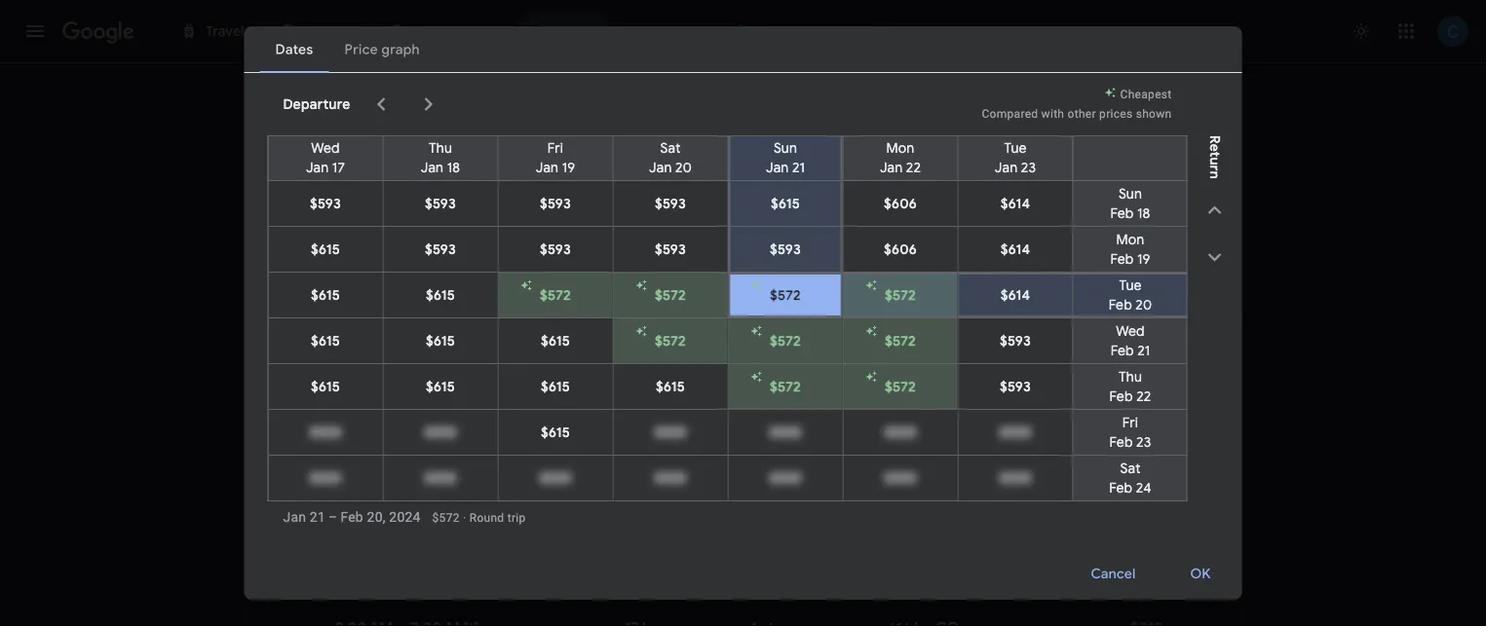 Task type: describe. For each thing, give the bounding box(es) containing it.
sort by:
[[1161, 262, 1211, 279]]

nov
[[390, 179, 416, 197]]

1 $606 from the top
[[884, 195, 917, 213]]

sun for jan
[[774, 139, 798, 157]]

cheapest
[[1121, 88, 1172, 101]]

1 $614 button from the top
[[959, 181, 1073, 226]]

1 fees from the left
[[668, 264, 691, 278]]

Loading prices, Jan 17 to Feb 23 text field
[[310, 423, 341, 443]]

Loading prices, Jan 19 to Feb 24 text field
[[540, 469, 571, 488]]

Loading prices, Jan 22 to Feb 24 text field
[[885, 469, 917, 488]]

$614 for 2nd $614 button from the bottom
[[1001, 241, 1031, 258]]

$593 button down 'sat jan 20' on the top left of page
[[614, 181, 728, 226]]

dates
[[603, 179, 639, 197]]

7
[[625, 313, 633, 333]]

$593 for $593 'button' below 17
[[310, 195, 341, 213]]

cancel
[[1091, 566, 1136, 583]]

21 inside 'tue feb 20 wed feb 21 thu feb 22 fri feb 23 sat feb 24'
[[1138, 342, 1151, 360]]

ok button
[[1167, 551, 1235, 598]]

adult.
[[723, 264, 754, 278]]

21 – feb
[[310, 509, 364, 525]]

atlantic
[[440, 503, 482, 517]]

$849
[[1127, 406, 1164, 426]]

jan for sat
[[649, 159, 672, 176]]

2 finnair from the top
[[522, 430, 560, 444]]

1 carry-on bag
[[383, 97, 477, 115]]

20 for sat
[[676, 159, 692, 176]]

618 kg co 2 +41% emissions
[[888, 479, 977, 516]]

2 vertical spatial trip
[[508, 511, 526, 525]]

sat jan 20
[[649, 139, 692, 176]]

0000 for loading prices, jan 21 to feb 23 text field
[[770, 425, 801, 441]]

best departing flights
[[244, 234, 440, 259]]

day
[[601, 358, 621, 371]]

2 inside the avoids as much co 2 as 2,131 trees absorb in a day
[[446, 362, 451, 374]]

0000 for 0000 text field
[[425, 425, 456, 441]]

scroll up image
[[1204, 199, 1227, 222]]

sun feb 18 mon feb 19
[[1111, 185, 1151, 268]]

$593 for $593 'button' below thu jan 18
[[425, 195, 456, 213]]

2:41 pm – 6:30 am + 1
[[335, 406, 474, 426]]

a
[[591, 358, 598, 371]]

sat inside 'tue feb 20 wed feb 21 thu feb 22 fri feb 23 sat feb 24'
[[1121, 460, 1141, 478]]

ranked
[[244, 264, 285, 278]]

hr for 9
[[637, 406, 652, 426]]

0 vertical spatial prices
[[1100, 107, 1133, 121]]

22 inside 'tue feb 20 wed feb 21 thu feb 22 fri feb 23 sat feb 24'
[[1137, 388, 1152, 406]]

$593 button down 17
[[269, 181, 383, 226]]

49
[[656, 406, 674, 426]]

much
[[396, 358, 426, 371]]

543
[[888, 406, 915, 426]]

carry-
[[392, 97, 432, 115]]

– inside 7 hr 40 min ord – lhr
[[649, 337, 656, 351]]

r
[[1206, 166, 1224, 171]]

t
[[1206, 152, 1224, 157]]

0000 for '0000' text field
[[770, 470, 801, 486]]

convenience
[[395, 264, 463, 278]]

1 as from the left
[[379, 358, 392, 371]]

6:50 am
[[408, 479, 467, 499]]

round for $849
[[1111, 431, 1142, 445]]

flights for other departing flights
[[396, 567, 453, 592]]

$593 for $593 'button' below nov 21 – dec 19
[[425, 241, 456, 258]]

$845
[[1127, 313, 1164, 333]]

403
[[888, 313, 916, 333]]

$593 button up 40
[[614, 227, 728, 272]]

wed inside wed jan 17
[[311, 139, 340, 157]]

$593 for $593 'button' above 0000 text box
[[1000, 378, 1031, 396]]

hr for 7
[[637, 313, 652, 333]]

0000 for loading prices, jan 22 to feb 23 text field
[[885, 425, 917, 441]]

co inside the avoids as much co 2 as 2,131 trees absorb in a day
[[429, 358, 446, 371]]

sort by: button
[[1153, 253, 1243, 288]]

9 hr 49 min ord – lhr
[[625, 406, 704, 444]]

nov 21 – dec 19
[[390, 179, 489, 197]]

$593 button down find the best price region
[[729, 227, 843, 272]]

wed jan 17
[[306, 139, 345, 176]]

-
[[889, 338, 893, 352]]

$615 down the based
[[311, 287, 340, 304]]

1 finnair from the top
[[522, 337, 560, 351]]

$615 down absorb
[[541, 378, 570, 396]]

nonstop flight. element
[[752, 313, 812, 336]]

avoids as much co 2 as 2,131 trees absorb in a day
[[339, 358, 621, 374]]

$593 for $593 'button' underneath 'sat jan 20' on the top left of page
[[655, 195, 686, 213]]

1 right "for"
[[713, 264, 720, 278]]

7 hr 40 min ord – lhr
[[625, 313, 705, 351]]

tue for jan
[[1005, 139, 1027, 157]]

emissions
[[975, 97, 1038, 115]]

airways,
[[437, 337, 482, 351]]

·
[[463, 511, 466, 525]]

1 1 stop flight. element from the top
[[752, 406, 793, 429]]

kg for 403
[[920, 313, 937, 333]]

Arrival time: 10:40 PM. text field
[[412, 313, 478, 333]]

price graph
[[1149, 178, 1223, 195]]

any dates
[[574, 179, 639, 197]]

jan for sun
[[766, 159, 789, 176]]

assistance
[[1049, 264, 1109, 278]]

bag inside popup button
[[452, 97, 477, 115]]

19 inside sun feb 18 mon feb 19
[[1138, 251, 1151, 268]]

trees
[[505, 358, 533, 371]]

20 for tue
[[1136, 296, 1153, 314]]

403 kg co 2 -8% emissions
[[888, 313, 972, 352]]

859 US dollars text field
[[1128, 479, 1164, 499]]

0000 for loading prices, jan 19 to feb 24 "text box" at the left
[[540, 470, 571, 486]]

klm,
[[374, 503, 402, 517]]

1 vertical spatial emissions
[[921, 430, 977, 443]]

ok
[[1191, 566, 1211, 583]]

Loading prices, Jan 18 to Feb 23 text field
[[425, 423, 456, 443]]

$615 up much
[[426, 332, 455, 350]]

Arrival time: 6:50 AM on  Wednesday, November 22. text field
[[408, 479, 476, 499]]

– inside '9 hr 49 min ord – lhr'
[[649, 430, 656, 444]]

$593 button down any
[[499, 227, 613, 272]]

19 for nov 21 – dec 19
[[475, 179, 489, 197]]

18 for sun
[[1138, 205, 1151, 222]]

departing for other
[[303, 567, 392, 592]]

9:00 am – 10:40 pm
[[335, 313, 478, 333]]

none search field containing all filters (5)
[[244, 0, 1255, 154]]

hr for 11
[[640, 479, 655, 499]]

grid
[[1048, 178, 1074, 195]]

sun for feb
[[1119, 185, 1143, 203]]

thu jan 18
[[421, 139, 460, 176]]

min for 1 stop
[[768, 430, 789, 444]]

11 hr 10 min
[[625, 479, 705, 499]]

thu inside 'tue feb 20 wed feb 21 thu feb 22 fri feb 23 sat feb 24'
[[1119, 369, 1143, 386]]

total duration 9 hr 49 min. element
[[625, 406, 752, 429]]

thu inside thu jan 18
[[429, 139, 452, 157]]

any
[[574, 179, 599, 197]]

mon jan 22
[[880, 139, 921, 176]]

date grid button
[[963, 169, 1089, 204]]

1 and from the left
[[371, 264, 392, 278]]

sun jan 21
[[766, 139, 805, 176]]

r e t u r n
[[1206, 136, 1224, 179]]

ranked based on price and convenience
[[244, 264, 463, 278]]

18 for thu
[[447, 159, 460, 176]]

2 $606 button from the top
[[844, 227, 958, 272]]

$615 down convenience
[[426, 287, 455, 304]]

fri inside 'tue feb 20 wed feb 21 thu feb 22 fri feb 23 sat feb 24'
[[1123, 414, 1139, 432]]

10
[[659, 479, 675, 499]]

lhr for 40
[[656, 337, 679, 351]]

mon inside mon jan 22
[[887, 139, 915, 157]]

flights for best departing flights
[[383, 234, 440, 259]]

845 US dollars text field
[[1127, 313, 1164, 333]]

required
[[577, 264, 622, 278]]

bag inside main content
[[877, 264, 897, 278]]

+ inside 6:50 am +
[[467, 479, 472, 491]]

19 for fri jan 19
[[562, 159, 575, 176]]

0 vertical spatial +
[[658, 264, 665, 278]]

absorb
[[536, 358, 575, 371]]

3 $614 button from the top
[[959, 273, 1073, 318]]

british airways, iberia, finnair
[[398, 337, 560, 351]]

round for $845
[[1111, 338, 1142, 352]]

dba
[[610, 503, 634, 517]]

based
[[288, 264, 321, 278]]

stop for 1 stop 59 min phl
[[761, 406, 793, 426]]

scroll right image
[[417, 93, 440, 116]]

Loading prices, Jan 20 to Feb 24 text field
[[655, 469, 686, 488]]

3 1 stop flight. element from the top
[[752, 620, 793, 627]]

24
[[1136, 480, 1152, 497]]

tue feb 20 wed feb 21 thu feb 22 fri feb 23 sat feb 24
[[1109, 277, 1153, 497]]

klm, virgin atlantic
[[374, 503, 482, 517]]

2 for 543
[[963, 412, 970, 429]]

– up american, british airways
[[392, 406, 402, 426]]

other departing flights
[[244, 567, 453, 592]]

charges
[[807, 264, 850, 278]]

0000 for the loading prices, jan 23 to feb 24 text box
[[1000, 470, 1032, 486]]

$615 up 49
[[656, 378, 685, 396]]

$614 for 3rd $614 button from the bottom
[[1001, 195, 1031, 213]]

learn more about ranking image
[[467, 262, 485, 280]]

airways
[[431, 430, 474, 444]]

1 inside "2:41 pm – 6:30 am + 1"
[[470, 406, 474, 418]]

21 – dec
[[420, 179, 472, 197]]

on for based
[[324, 264, 338, 278]]

Loading prices, Jan 23 to Feb 23 text field
[[1000, 423, 1032, 443]]

may
[[927, 264, 950, 278]]

1 stop
[[752, 479, 793, 499]]



Task type: vqa. For each thing, say whether or not it's contained in the screenshot.


Task type: locate. For each thing, give the bounding box(es) containing it.
main content containing best departing flights
[[244, 169, 1243, 627]]

price
[[1149, 178, 1182, 195]]

co right the 0000 "text field" at the right
[[935, 479, 960, 499]]

hr inside '9 hr 49 min ord – lhr'
[[637, 406, 652, 426]]

leaves o'hare international airport at 9:00 am on tuesday, november 21 and arrives at heathrow airport at 10:40 pm on tuesday, november 21. element
[[335, 313, 478, 333]]

6:50 am +
[[408, 479, 472, 499]]

+ inside "2:41 pm – 6:30 am + 1"
[[464, 406, 470, 418]]

 image
[[367, 503, 370, 517]]

2 down airways,
[[446, 362, 451, 374]]

tue up $845 text field
[[1120, 277, 1142, 294]]

–
[[399, 313, 408, 333], [649, 337, 656, 351], [392, 406, 402, 426], [649, 430, 656, 444]]

leaves chicago midway international airport at 1:40 pm on tuesday, november 21 and arrives at heathrow airport at 6:50 am on wednesday, november 22. element
[[335, 479, 476, 499]]

+ right taxes
[[658, 264, 665, 278]]

hr inside 7 hr 40 min ord – lhr
[[637, 313, 652, 333]]

0 vertical spatial iberia,
[[486, 337, 519, 351]]

2 delta from the left
[[637, 503, 665, 517]]

$615 down sun jan 21
[[771, 195, 801, 213]]

1 vertical spatial on
[[324, 264, 338, 278]]

trip for $845
[[1145, 338, 1164, 352]]

kg up +24% emissions
[[918, 406, 936, 426]]

$615 up the based
[[311, 241, 340, 258]]

20 inside 'tue feb 20 wed feb 21 thu feb 22 fri feb 23 sat feb 24'
[[1136, 296, 1153, 314]]

22 inside mon jan 22
[[907, 159, 921, 176]]

1
[[383, 97, 388, 115], [713, 264, 720, 278], [470, 406, 474, 418], [752, 406, 758, 426], [752, 479, 758, 499]]

trip down '$849'
[[1145, 431, 1164, 445]]

connecting
[[1091, 97, 1167, 115]]

and right charges
[[853, 264, 874, 278]]

sort
[[1161, 262, 1188, 279]]

2 1 stop flight. element from the top
[[752, 479, 793, 502]]

tue inside 'tue feb 20 wed feb 21 thu feb 22 fri feb 23 sat feb 24'
[[1120, 277, 1142, 294]]

$593 for $593 'button' on top of 40
[[655, 241, 686, 258]]

jan inside mon jan 22
[[880, 159, 903, 176]]

$606 down mon jan 22
[[884, 195, 917, 213]]

$614 button down tue jan 23
[[959, 181, 1073, 226]]

1 horizontal spatial as
[[454, 358, 467, 371]]

Departure text field
[[927, 29, 1016, 81]]

$845 round trip
[[1111, 313, 1164, 352]]

2 vertical spatial kg
[[915, 479, 932, 499]]

2 down apply.
[[965, 319, 972, 336]]

$614 button
[[959, 181, 1073, 226], [959, 227, 1073, 272], [959, 273, 1073, 318]]

round inside $845 round trip
[[1111, 338, 1142, 352]]

Loading prices, Jan 21 to Feb 24 text field
[[770, 469, 801, 488]]

prices down 17
[[316, 179, 357, 197]]

Return text field
[[1091, 29, 1181, 81]]

0000 for the 0000 "text field" at the right
[[885, 470, 917, 486]]

departing up departure time: 8:30 am. text box at the left bottom
[[303, 567, 392, 592]]

Arrival time: 6:30 AM on  Wednesday, November 22. text field
[[406, 406, 474, 426]]

prices include required taxes + fees for 1 adult. optional charges and bag fees may apply. passenger assistance
[[497, 264, 1109, 278]]

1 vertical spatial trip
[[1145, 431, 1164, 445]]

tue for feb
[[1120, 277, 1142, 294]]

kg for 543
[[918, 406, 936, 426]]

as
[[379, 358, 392, 371], [454, 358, 467, 371]]

$572 · round trip
[[432, 511, 526, 525]]

1 left carry-
[[383, 97, 388, 115]]

wed inside 'tue feb 20 wed feb 21 thu feb 22 fri feb 23 sat feb 24'
[[1116, 323, 1145, 340]]

round down '$849'
[[1111, 431, 1142, 445]]

0000 for loading prices, jan 18 to feb 24 text box
[[425, 470, 456, 486]]

0 vertical spatial tue
[[1005, 139, 1027, 157]]

lhr inside '9 hr 49 min ord – lhr'
[[656, 430, 679, 444]]

kg inside "403 kg co 2 -8% emissions"
[[920, 313, 937, 333]]

trip inside $845 round trip
[[1145, 338, 1164, 352]]

19 inside fri jan 19
[[562, 159, 575, 176]]

departing for best
[[289, 234, 379, 259]]

1 vertical spatial sat
[[1121, 460, 1141, 478]]

Departure time: 1:40 PM. text field
[[335, 479, 391, 499]]

0 vertical spatial wed
[[311, 139, 340, 157]]

1 for 1 carry-on bag
[[383, 97, 388, 115]]

18 up 21 – dec
[[447, 159, 460, 176]]

$606 button up "403"
[[844, 227, 958, 272]]

23 down '$849'
[[1137, 434, 1152, 451]]

virgin
[[405, 503, 437, 517]]

lhr inside 7 hr 40 min ord – lhr
[[656, 337, 679, 351]]

1 vertical spatial +
[[464, 406, 470, 418]]

$606 up bag fees button
[[884, 241, 917, 258]]

co up +24% emissions
[[939, 406, 963, 426]]

1 left '0000' text field
[[752, 479, 758, 499]]

co right "403"
[[940, 313, 965, 333]]

1 carry-on bag button
[[371, 90, 510, 121]]

Loading prices, Jan 23 to Feb 24 text field
[[1000, 469, 1032, 488]]

0 vertical spatial $614
[[1001, 195, 1031, 213]]

kg for 618
[[915, 479, 932, 499]]

0 horizontal spatial fees
[[668, 264, 691, 278]]

1 vertical spatial $614 button
[[959, 227, 1073, 272]]

1 for 1 stop 59 min phl
[[752, 406, 758, 426]]

track
[[277, 179, 313, 197]]

19
[[562, 159, 575, 176], [475, 179, 489, 197], [1138, 251, 1151, 268]]

1 horizontal spatial sat
[[1121, 460, 1141, 478]]

all filters (5) button
[[244, 90, 375, 121]]

0 horizontal spatial 19
[[475, 179, 489, 197]]

2 as from the left
[[454, 358, 467, 371]]

in
[[578, 358, 588, 371]]

+24%
[[888, 430, 918, 443]]

co for 403
[[940, 313, 965, 333]]

stop inside 1 stop 59 min phl
[[761, 406, 793, 426]]

flights up convenience
[[383, 234, 440, 259]]

total duration 17 hr. element
[[625, 620, 752, 627]]

iberia, finnair
[[486, 430, 560, 444]]

1 vertical spatial lhr
[[656, 430, 679, 444]]

1 stop from the top
[[761, 406, 793, 426]]

1 round from the top
[[1111, 338, 1142, 352]]

0 horizontal spatial delta
[[335, 503, 363, 517]]

2 $614 from the top
[[1001, 241, 1031, 258]]

jan for thu
[[421, 159, 444, 176]]

other
[[244, 567, 298, 592]]

$593 for $593 'button' under find the best price region
[[770, 241, 801, 258]]

$615 down avoids
[[311, 378, 340, 396]]

ord up the avoids as much co2 as 2131 trees absorb in a day. learn more about this calculation. image
[[625, 337, 649, 351]]

$615 up arrival time: 6:30 am on  wednesday, november 22. 'text box'
[[426, 378, 455, 396]]

emissions inside "618 kg co 2 +41% emissions"
[[921, 503, 977, 516]]

$593 button up 0000 text box
[[959, 365, 1073, 409]]

2 vertical spatial hr
[[640, 479, 655, 499]]

$572 button
[[499, 273, 613, 318], [614, 273, 728, 318], [729, 273, 843, 318], [844, 273, 958, 318], [614, 319, 728, 364], [729, 319, 843, 364], [844, 319, 958, 364], [729, 365, 843, 409], [844, 365, 958, 409]]

1 horizontal spatial mon
[[1117, 231, 1145, 249]]

min inside 1 stop 59 min phl
[[768, 430, 789, 444]]

emissions right '+41%'
[[921, 503, 977, 516]]

1 horizontal spatial 22
[[1137, 388, 1152, 406]]

emissions button
[[963, 90, 1072, 121]]

1 stop 59 min phl
[[752, 406, 815, 444]]

1 for 1 stop
[[752, 479, 758, 499]]

$593 for $593 'button' under any
[[540, 241, 571, 258]]

fri inside fri jan 19
[[548, 139, 564, 157]]

1 vertical spatial $606
[[884, 241, 917, 258]]

2 vertical spatial 19
[[1138, 251, 1151, 268]]

$593 for $593 'button' under fri jan 19
[[540, 195, 571, 213]]

jan inside fri jan 19
[[536, 159, 559, 176]]

0 horizontal spatial fri
[[548, 139, 564, 157]]

1 horizontal spatial wed
[[1116, 323, 1145, 340]]

scroll down image
[[1204, 246, 1227, 269]]

0 vertical spatial $614 button
[[959, 181, 1073, 226]]

21
[[793, 159, 805, 176], [1138, 342, 1151, 360]]

1 vertical spatial 18
[[1138, 205, 1151, 222]]

hr right '7'
[[637, 313, 652, 333]]

jan inside 'sat jan 20'
[[649, 159, 672, 176]]

0 horizontal spatial 21
[[793, 159, 805, 176]]

$593 down passenger
[[1000, 332, 1031, 350]]

1 horizontal spatial 20
[[1136, 296, 1153, 314]]

as down airways,
[[454, 358, 467, 371]]

find the best price region
[[244, 169, 1243, 220]]

0 vertical spatial lhr
[[656, 337, 679, 351]]

finnair up loading prices, jan 19 to feb 24 "text box" at the left
[[522, 430, 560, 444]]

1 vertical spatial 1 stop flight. element
[[752, 479, 793, 502]]

hr
[[637, 313, 652, 333], [637, 406, 652, 426], [640, 479, 655, 499]]

Departure time: 9:00 AM. text field
[[335, 313, 395, 333]]

0 vertical spatial ord
[[625, 337, 649, 351]]

19 inside find the best price region
[[475, 179, 489, 197]]

jan for tue
[[995, 159, 1018, 176]]

trip
[[1145, 338, 1164, 352], [1145, 431, 1164, 445], [508, 511, 526, 525]]

1 vertical spatial british
[[393, 430, 428, 444]]

sun inside sun feb 18 mon feb 19
[[1119, 185, 1143, 203]]

fees left may
[[900, 264, 924, 278]]

prices
[[497, 264, 531, 278]]

20 inside 'sat jan 20'
[[676, 159, 692, 176]]

lhr for 49
[[656, 430, 679, 444]]

american
[[335, 337, 387, 351]]

2 up +24% emissions
[[963, 412, 970, 429]]

$614 button right may
[[959, 273, 1073, 318]]

$593 left any
[[540, 195, 571, 213]]

1 horizontal spatial sun
[[1119, 185, 1143, 203]]

co inside "403 kg co 2 -8% emissions"
[[940, 313, 965, 333]]

0 vertical spatial on
[[432, 97, 449, 115]]

american,
[[335, 430, 390, 444]]

tue down the compared
[[1005, 139, 1027, 157]]

co right much
[[429, 358, 446, 371]]

0000 for loading prices, jan 17 to feb 23 text field
[[310, 425, 341, 441]]

20,
[[367, 509, 386, 525]]

+ up "atlantic"
[[467, 479, 472, 491]]

2 for 618
[[960, 485, 967, 502]]

connecting airports
[[1091, 97, 1222, 115]]

0 vertical spatial trip
[[1145, 338, 1164, 352]]

thu up '$849'
[[1119, 369, 1143, 386]]

1 inside popup button
[[383, 97, 388, 115]]

ord for 9
[[625, 430, 649, 444]]

e
[[1206, 144, 1224, 152]]

1 vertical spatial 23
[[1137, 434, 1152, 451]]

$614 up passenger
[[1001, 241, 1031, 258]]

+24% emissions
[[888, 430, 977, 443]]

Loading prices, Jan 17 to Feb 24 text field
[[310, 469, 341, 488]]

$593 button down passenger
[[959, 319, 1073, 364]]

0 vertical spatial 1 stop flight. element
[[752, 406, 793, 429]]

2 fees from the left
[[900, 264, 924, 278]]

min inside 7 hr 40 min ord – lhr
[[679, 313, 705, 333]]

1 horizontal spatial on
[[432, 97, 449, 115]]

$606 button down mon jan 22
[[844, 181, 958, 226]]

all
[[281, 97, 298, 115]]

1 vertical spatial ord
[[625, 430, 649, 444]]

fri jan 19
[[536, 139, 575, 176]]

compared with other prices shown
[[982, 107, 1172, 121]]

21 inside sun jan 21
[[793, 159, 805, 176]]

Loading prices, Jan 20 to Feb 23 text field
[[655, 423, 686, 443]]

 image inside main content
[[367, 503, 370, 517]]

prices inside find the best price region
[[316, 179, 357, 197]]

– down 49
[[649, 430, 656, 444]]

2 $606 from the top
[[884, 241, 917, 258]]

main content
[[244, 169, 1243, 627]]

2 stop from the top
[[761, 479, 793, 499]]

0 horizontal spatial and
[[371, 264, 392, 278]]

bag right the scroll right icon
[[452, 97, 477, 115]]

1 lhr from the top
[[656, 337, 679, 351]]

stop down 59
[[761, 479, 793, 499]]

0 vertical spatial 20
[[676, 159, 692, 176]]

ord inside '9 hr 49 min ord – lhr'
[[625, 430, 649, 444]]

0000 for 0000 text field on the bottom left of the page
[[655, 425, 686, 441]]

layover (1 of 1) is a 59 min layover at philadelphia international airport in philadelphia. element
[[752, 429, 878, 445]]

$593 for $593 'button' under passenger
[[1000, 332, 1031, 350]]

co for 618
[[935, 479, 960, 499]]

1 horizontal spatial thu
[[1119, 369, 1143, 386]]

british up much
[[398, 337, 433, 351]]

0 horizontal spatial thu
[[429, 139, 452, 157]]

0 horizontal spatial bag
[[452, 97, 477, 115]]

jan for mon
[[880, 159, 903, 176]]

sun left price
[[1119, 185, 1143, 203]]

0 vertical spatial hr
[[637, 313, 652, 333]]

for
[[695, 264, 710, 278]]

2 and from the left
[[853, 264, 874, 278]]

phl
[[792, 430, 815, 444]]

departing up ranked based on price and convenience
[[289, 234, 379, 259]]

1 horizontal spatial 19
[[562, 159, 575, 176]]

0 vertical spatial emissions
[[911, 338, 967, 352]]

iberia, right the airways
[[486, 430, 519, 444]]

other
[[1068, 107, 1097, 121]]

1 vertical spatial $606 button
[[844, 227, 958, 272]]

feb
[[1111, 205, 1134, 222], [1111, 251, 1134, 268], [1109, 296, 1133, 314], [1111, 342, 1135, 360], [1110, 388, 1134, 406], [1110, 434, 1133, 451], [1110, 480, 1133, 497]]

on for carry-
[[432, 97, 449, 115]]

0000 for 0000 text field
[[655, 470, 686, 486]]

1 vertical spatial finnair
[[522, 430, 560, 444]]

$614
[[1001, 195, 1031, 213], [1001, 241, 1031, 258], [1001, 287, 1031, 304]]

19 up any
[[562, 159, 575, 176]]

2 vertical spatial emissions
[[921, 503, 977, 516]]

flights up 'leaves o'hare international airport at 8:30 am on tuesday, november 21 and arrives at london gatwick airport at 7:30 am on wednesday, november 22.' element
[[396, 567, 453, 592]]

as left much
[[379, 358, 392, 371]]

1 horizontal spatial and
[[853, 264, 874, 278]]

2 vertical spatial +
[[467, 479, 472, 491]]

2 for 403
[[965, 319, 972, 336]]

$614 button down date grid button at top right
[[959, 227, 1073, 272]]

leaves o'hare international airport at 8:30 am on tuesday, november 21 and arrives at london gatwick airport at 7:30 am on wednesday, november 22. element
[[335, 620, 478, 627]]

Loading prices, Jan 21 to Feb 23 text field
[[770, 423, 801, 443]]

(5)
[[342, 97, 359, 115]]

kg inside "618 kg co 2 +41% emissions"
[[915, 479, 932, 499]]

on inside main content
[[324, 264, 338, 278]]

cancel button
[[1068, 551, 1160, 598]]

1 stop flight. element
[[752, 406, 793, 429], [752, 479, 793, 502], [752, 620, 793, 627]]

$593 button down thu jan 18
[[384, 181, 498, 226]]

$615
[[771, 195, 801, 213], [311, 241, 340, 258], [311, 287, 340, 304], [426, 287, 455, 304], [311, 332, 340, 350], [426, 332, 455, 350], [541, 332, 570, 350], [311, 378, 340, 396], [426, 378, 455, 396], [541, 378, 570, 396], [656, 378, 685, 396], [541, 424, 570, 442]]

hr right 9
[[637, 406, 652, 426]]

trip right round
[[508, 511, 526, 525]]

20
[[676, 159, 692, 176], [1136, 296, 1153, 314]]

59
[[752, 430, 765, 444]]

2 lhr from the top
[[656, 430, 679, 444]]

on
[[432, 97, 449, 115], [324, 264, 338, 278]]

and
[[371, 264, 392, 278], [853, 264, 874, 278]]

airports
[[1170, 97, 1222, 115]]

thu
[[429, 139, 452, 157], [1119, 369, 1143, 386]]

total duration 7 hr 40 min. element
[[625, 313, 752, 336]]

scroll left image
[[370, 93, 393, 116]]

0000 for 0000 text box
[[1000, 425, 1032, 441]]

min for 7 hr 40 min
[[679, 313, 705, 333]]

9
[[625, 406, 634, 426]]

1 vertical spatial hr
[[637, 406, 652, 426]]

0 vertical spatial bag
[[452, 97, 477, 115]]

$593 up convenience
[[425, 241, 456, 258]]

bag
[[452, 97, 477, 115], [877, 264, 897, 278]]

Loading prices, Jan 22 to Feb 23 text field
[[885, 423, 917, 443]]

23 inside 'tue feb 20 wed feb 21 thu feb 22 fri feb 23 sat feb 24'
[[1137, 434, 1152, 451]]

min up connection
[[679, 479, 705, 499]]

round inside "$849 round trip"
[[1111, 431, 1142, 445]]

kg right "403"
[[920, 313, 937, 333]]

delta down 11 hr 10 min
[[637, 503, 665, 517]]

and right price
[[371, 264, 392, 278]]

0 horizontal spatial 20
[[676, 159, 692, 176]]

ord inside 7 hr 40 min ord – lhr
[[625, 337, 649, 351]]

0 vertical spatial flights
[[383, 234, 440, 259]]

stop up 59
[[761, 406, 793, 426]]

8%
[[893, 338, 908, 352]]

mon inside sun feb 18 mon feb 19
[[1117, 231, 1145, 249]]

apply.
[[953, 264, 985, 278]]

learn more about tracked prices image
[[361, 179, 379, 197]]

iberia, up the 2,131 in the bottom of the page
[[486, 337, 519, 351]]

1 vertical spatial iberia,
[[486, 430, 519, 444]]

$593 button down nov 21 – dec 19
[[384, 227, 498, 272]]

0 vertical spatial 19
[[562, 159, 575, 176]]

23 inside tue jan 23
[[1022, 159, 1036, 176]]

1 horizontal spatial 18
[[1138, 205, 1151, 222]]

co for 543
[[939, 406, 963, 426]]

1 vertical spatial fri
[[1123, 414, 1139, 432]]

1 vertical spatial 20
[[1136, 296, 1153, 314]]

3 $614 from the top
[[1001, 287, 1031, 304]]

618
[[888, 479, 911, 499]]

min for 9 hr 49 min
[[678, 406, 704, 426]]

min inside '9 hr 49 min ord – lhr'
[[678, 406, 704, 426]]

0 vertical spatial mon
[[887, 139, 915, 157]]

1 iberia, from the top
[[486, 337, 519, 351]]

0 horizontal spatial sun
[[774, 139, 798, 157]]

1 $614 from the top
[[1001, 195, 1031, 213]]

1 horizontal spatial tue
[[1120, 277, 1142, 294]]

0 horizontal spatial 23
[[1022, 159, 1036, 176]]

sun
[[774, 139, 798, 157], [1119, 185, 1143, 203]]

flights
[[383, 234, 440, 259], [396, 567, 453, 592]]

0 horizontal spatial sat
[[660, 139, 681, 157]]

stop for 1 stop
[[761, 479, 793, 499]]

1 horizontal spatial 21
[[1138, 342, 1151, 360]]

fees left "for"
[[668, 264, 691, 278]]

operated by skywest dba delta connection
[[493, 503, 731, 517]]

572 US dollars text field
[[432, 511, 460, 525]]

0000 for loading prices, jan 17 to feb 24 text box
[[310, 470, 341, 486]]

$615 up loading prices, jan 19 to feb 24 "text box" at the left
[[541, 424, 570, 442]]

round down $845 text field
[[1111, 338, 1142, 352]]

Departure time: 2:41 PM. text field
[[335, 406, 389, 426]]

2 round from the top
[[1111, 431, 1142, 445]]

0 vertical spatial fri
[[548, 139, 564, 157]]

0 vertical spatial $606 button
[[844, 181, 958, 226]]

1 ord from the top
[[625, 337, 649, 351]]

1 horizontal spatial delta
[[637, 503, 665, 517]]

$593 right "nov"
[[425, 195, 456, 213]]

Departure time: 8:30 AM. text field
[[335, 620, 393, 627]]

$593 down 'sat jan 20' on the top left of page
[[655, 195, 686, 213]]

$614 down tue jan 23
[[1001, 195, 1031, 213]]

1 vertical spatial $614
[[1001, 241, 1031, 258]]

wed
[[311, 139, 340, 157], [1116, 323, 1145, 340]]

ord for 7
[[625, 337, 649, 351]]

shown
[[1136, 107, 1172, 121]]

818 US dollars text field
[[1130, 620, 1164, 627]]

$615 up absorb
[[541, 332, 570, 350]]

$593 down 17
[[310, 195, 341, 213]]

prices right other
[[1100, 107, 1133, 121]]

$615 up avoids
[[311, 332, 340, 350]]

849 US dollars text field
[[1127, 406, 1164, 426]]

on inside popup button
[[432, 97, 449, 115]]

543 kg co 2
[[888, 406, 970, 429]]

with
[[1042, 107, 1065, 121]]

1 vertical spatial 21
[[1138, 342, 1151, 360]]

2 inside 543 kg co 2
[[963, 412, 970, 429]]

0 horizontal spatial as
[[379, 358, 392, 371]]

delta down departure time: 1:40 pm. text field
[[335, 503, 363, 517]]

jan inside tue jan 23
[[995, 159, 1018, 176]]

2 ord from the top
[[625, 430, 649, 444]]

1 delta from the left
[[335, 503, 363, 517]]

n
[[1206, 171, 1224, 179]]

1 horizontal spatial fees
[[900, 264, 924, 278]]

jan inside sun jan 21
[[766, 159, 789, 176]]

round
[[1111, 338, 1142, 352], [1111, 431, 1142, 445]]

1 vertical spatial round
[[1111, 431, 1142, 445]]

10:40 pm
[[412, 313, 478, 333]]

stop
[[761, 406, 793, 426], [761, 479, 793, 499]]

0 horizontal spatial mon
[[887, 139, 915, 157]]

trip inside "$849 round trip"
[[1145, 431, 1164, 445]]

1 $606 button from the top
[[844, 181, 958, 226]]

british
[[398, 337, 433, 351], [393, 430, 428, 444]]

2 inside "618 kg co 2 +41% emissions"
[[960, 485, 967, 502]]

1 horizontal spatial fri
[[1123, 414, 1139, 432]]

18 inside sun feb 18 mon feb 19
[[1138, 205, 1151, 222]]

lhr down 49
[[656, 430, 679, 444]]

0 horizontal spatial on
[[324, 264, 338, 278]]

kg inside 543 kg co 2
[[918, 406, 936, 426]]

2 horizontal spatial 19
[[1138, 251, 1151, 268]]

trip for $849
[[1145, 431, 1164, 445]]

co inside "618 kg co 2 +41% emissions"
[[935, 479, 960, 499]]

$614 down passenger
[[1001, 287, 1031, 304]]

min right 49
[[678, 406, 704, 426]]

1 up 59
[[752, 406, 758, 426]]

jan for wed
[[306, 159, 329, 176]]

0 horizontal spatial wed
[[311, 139, 340, 157]]

19 left the "sort"
[[1138, 251, 1151, 268]]

2
[[965, 319, 972, 336], [446, 362, 451, 374], [963, 412, 970, 429], [960, 485, 967, 502]]

2 vertical spatial 1 stop flight. element
[[752, 620, 793, 627]]

emissions inside "403 kg co 2 -8% emissions"
[[911, 338, 967, 352]]

Arrival time: 7:30 AM on  Wednesday, November 22. text field
[[411, 620, 478, 627]]

date grid
[[1014, 178, 1074, 195]]

$859
[[1128, 479, 1164, 499]]

1 vertical spatial kg
[[918, 406, 936, 426]]

all filters (5)
[[281, 97, 359, 115]]

0 vertical spatial 21
[[793, 159, 805, 176]]

1 vertical spatial tue
[[1120, 277, 1142, 294]]

tue inside tue jan 23
[[1005, 139, 1027, 157]]

2 $614 button from the top
[[959, 227, 1073, 272]]

sat inside 'sat jan 20'
[[660, 139, 681, 157]]

jan inside wed jan 17
[[306, 159, 329, 176]]

– down 40
[[649, 337, 656, 351]]

0 vertical spatial thu
[[429, 139, 452, 157]]

2 iberia, from the top
[[486, 430, 519, 444]]

$593 up include
[[540, 241, 571, 258]]

leaves o'hare international airport at 2:41 pm on tuesday, november 21 and arrives at heathrow airport at 6:30 am on wednesday, november 22. element
[[335, 406, 474, 426]]

1 up the airways
[[470, 406, 474, 418]]

19 right 21 – dec
[[475, 179, 489, 197]]

1 vertical spatial stop
[[761, 479, 793, 499]]

jan for fri
[[536, 159, 559, 176]]

graph
[[1185, 178, 1223, 195]]

1 vertical spatial departing
[[303, 567, 392, 592]]

Loading prices, Jan 18 to Feb 24 text field
[[425, 469, 456, 488]]

1 horizontal spatial bag
[[877, 264, 897, 278]]

2 inside "403 kg co 2 -8% emissions"
[[965, 319, 972, 336]]

0 vertical spatial $606
[[884, 195, 917, 213]]

0 horizontal spatial 18
[[447, 159, 460, 176]]

nonstop
[[752, 313, 812, 333]]

co inside 543 kg co 2
[[939, 406, 963, 426]]

– right 9:00 am
[[399, 313, 408, 333]]

18 inside thu jan 18
[[447, 159, 460, 176]]

jan inside thu jan 18
[[421, 159, 444, 176]]

lhr down 40
[[656, 337, 679, 351]]

$593 button down fri jan 19
[[499, 181, 613, 226]]

by:
[[1192, 262, 1211, 279]]

total duration 11 hr 10 min. element
[[625, 479, 752, 502]]

0 vertical spatial british
[[398, 337, 433, 351]]

emissions down 543 kg co 2
[[921, 430, 977, 443]]

0 vertical spatial round
[[1111, 338, 1142, 352]]

sun inside sun jan 21
[[774, 139, 798, 157]]

1 vertical spatial 19
[[475, 179, 489, 197]]

2 vertical spatial $614 button
[[959, 273, 1073, 318]]

passenger assistance button
[[989, 264, 1109, 278]]

None search field
[[244, 0, 1255, 154]]

0 horizontal spatial prices
[[316, 179, 357, 197]]

0 horizontal spatial 22
[[907, 159, 921, 176]]

avoids as much co2 as 2131 trees absorb in a day. learn more about this calculation. image
[[628, 359, 640, 370]]

1 inside 1 stop 59 min phl
[[752, 406, 758, 426]]

0 vertical spatial 22
[[907, 159, 921, 176]]

0 vertical spatial 18
[[447, 159, 460, 176]]

$614 for 1st $614 button from the bottom of the page
[[1001, 287, 1031, 304]]



